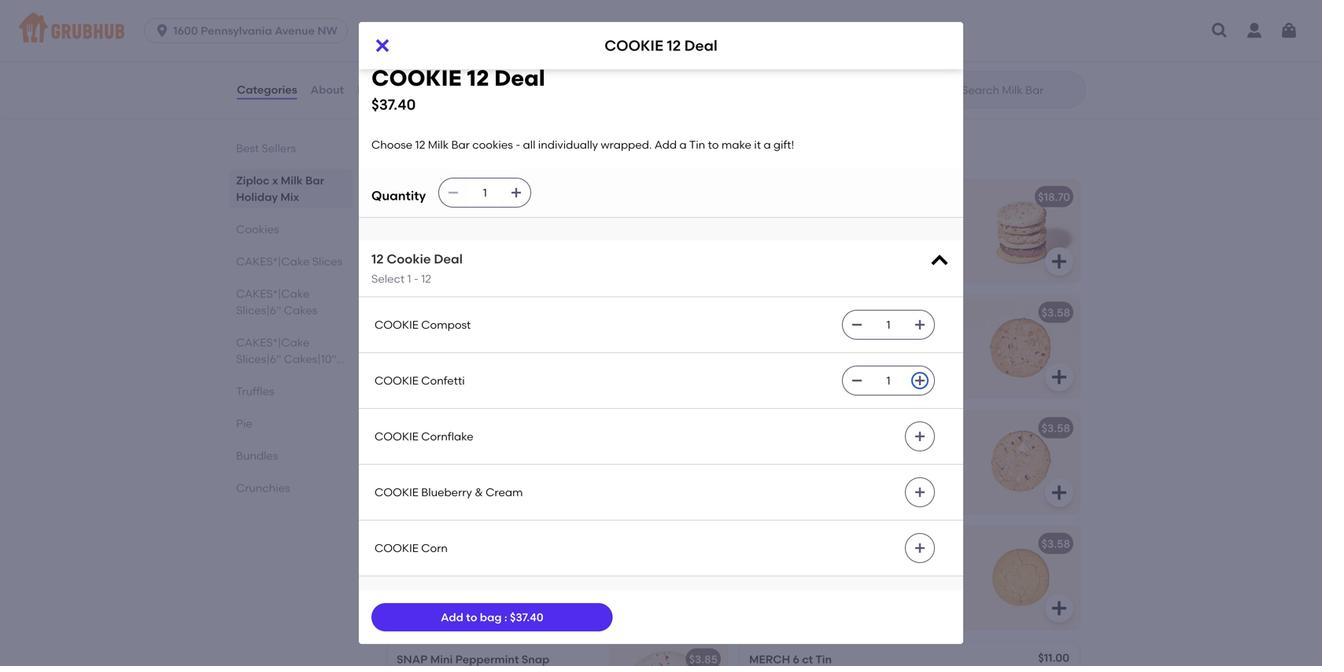 Task type: vqa. For each thing, say whether or not it's contained in the screenshot.
second 20–35 from the right
no



Task type: describe. For each thing, give the bounding box(es) containing it.
sink
[[887, 328, 908, 342]]

add inside choose 12 milk bar cookies - all individually wrapped. add a tin to make it a gift! "button"
[[513, 344, 535, 358]]

favorite
[[821, 576, 862, 589]]

butterscotch.
[[749, 392, 821, 406]]

snap
[[397, 653, 428, 666]]

1 horizontal spatial cookie compost
[[749, 306, 846, 319]]

cookie inside cookie 12 deal $37.40
[[371, 65, 462, 91]]

1 vertical spatial confetti
[[444, 422, 488, 435]]

cookie
[[387, 252, 431, 267]]

choose 3 milk bar cookies - all individually wrapped.
[[397, 213, 557, 242]]

on
[[862, 444, 875, 457]]

bundles
[[236, 449, 278, 463]]

coffee,
[[783, 376, 820, 390]]

tin inside "button"
[[548, 344, 564, 358]]

- inside 12 cookie deal select 1 - 12
[[414, 272, 419, 286]]

merch 6 ct tin
[[749, 653, 832, 666]]

sprinkles.
[[443, 476, 492, 489]]

—
[[821, 360, 831, 374]]

$3.58 for classic
[[1042, 422, 1070, 435]]

cakes*|cake slices
[[236, 255, 342, 268]]

wrapped. inside choose 3 milk bar cookies - all individually wrapped.
[[459, 229, 510, 242]]

1600 pennsylvania avenue nw
[[173, 24, 337, 37]]

milk inside "ziploc x milk bar holiday mix"
[[281, 174, 303, 187]]

pretzels,
[[858, 360, 903, 374]]

Search Milk Bar search field
[[960, 83, 1081, 98]]

gift! inside choose 12 milk bar cookies - all individually wrapped. add a tin to make it a gift! "button"
[[449, 360, 469, 374]]

slices
[[312, 255, 342, 268]]

cornflake
[[421, 430, 473, 443]]

wrapped. inside "button"
[[459, 344, 510, 358]]

chip,
[[806, 460, 832, 473]]

dough,
[[510, 576, 547, 589]]

cookie. inside a muffin top masquerading as a cookie. sugar cookie dough, milk crumbs, and chewy dried blueberry morsels.
[[397, 576, 435, 589]]

sugary,
[[470, 444, 508, 457]]

a for a muffin top masquerading as a cookie. sugar cookie dough, milk crumbs, and chewy dried blueberry morsels.
[[397, 560, 405, 573]]

cookie 3 deal image
[[609, 180, 727, 282]]

in inside a milk bar favorite. the down-home flavor of your favorite cornbread, captured in a cookie.
[[802, 592, 811, 605]]

milk
[[550, 576, 572, 589]]

choose inside "button"
[[397, 328, 438, 342]]

bar inside a milk bar favorite. the down-home flavor of your favorite cornbread, captured in a cookie.
[[783, 560, 802, 573]]

sweet
[[760, 328, 791, 342]]

bar inside choose 3 milk bar cookies - all individually wrapped.
[[473, 213, 491, 226]]

cookie cornflake
[[375, 430, 473, 443]]

avenue
[[275, 24, 315, 37]]

1 vertical spatial blueberry
[[444, 537, 496, 551]]

chewy inside a crunchy, chewy riff on the classic chocolate chip, packed with cornflakes and marshmallows.
[[808, 444, 842, 457]]

fluffy,
[[397, 444, 428, 457]]

bar inside "ziploc x milk bar holiday mix"
[[305, 174, 324, 187]]

3 for choose
[[440, 213, 447, 226]]

about
[[311, 83, 344, 96]]

punch
[[463, 460, 497, 473]]

of inside fluffy, chewy, sugary, and buttery, with a b'day punch of vanilla and rainbow sprinkles.
[[500, 460, 510, 473]]

chewy,
[[430, 444, 467, 457]]

chips
[[831, 344, 859, 358]]

a milk bar favorite. the down-home flavor of your favorite cornbread, captured in a cookie.
[[749, 560, 938, 605]]

salty
[[818, 328, 843, 342]]

snap mini peppermint snap
[[397, 653, 550, 666]]

a inside 'a sweet and salty kitchen sink cookie with chocolate chips in a graham cracker base — plus pretzels, potato chips, coffee, oats, and butterscotch.'
[[874, 344, 881, 358]]

pie
[[236, 417, 252, 430]]

of inside a milk bar favorite. the down-home flavor of your favorite cornbread, captured in a cookie.
[[782, 576, 793, 589]]

1 horizontal spatial ziploc
[[421, 19, 455, 32]]

ziploc x milk bar holiday mix
[[236, 174, 324, 204]]

all inside "button"
[[548, 328, 561, 342]]

main navigation navigation
[[0, 0, 1322, 61]]

top
[[444, 560, 462, 573]]

$11.00
[[1038, 651, 1070, 665]]

1 horizontal spatial &
[[498, 537, 507, 551]]

captured
[[749, 592, 799, 605]]

cakes*|cake for cakes*|cake slices
[[236, 255, 310, 268]]

flavor
[[749, 576, 779, 589]]

0 vertical spatial make
[[722, 138, 752, 151]]

crumbs,
[[397, 592, 440, 605]]

input item quantity number field for cookie confetti
[[871, 367, 906, 395]]

0 vertical spatial cookie confetti
[[375, 374, 465, 387]]

0 vertical spatial choose 12 milk bar cookies - all individually wrapped. add a tin to make it a gift!
[[371, 138, 794, 151]]

deal for cookie 12 deal $37.40
[[494, 65, 545, 91]]

- inside choose 6 milk bar cookies - all individually wrapped. add a tin to make it a gift!
[[890, 213, 894, 226]]

ziploc inside "ziploc x milk bar holiday mix"
[[236, 174, 270, 187]]

corn
[[421, 542, 448, 555]]

best sellers
[[236, 142, 296, 155]]

individually inside "button"
[[397, 344, 457, 358]]

vanilla
[[513, 460, 548, 473]]

slices|6" for cakes
[[236, 304, 281, 317]]

categories
[[237, 83, 297, 96]]

nw
[[317, 24, 337, 37]]

reviews
[[357, 83, 401, 96]]

quantity
[[371, 188, 426, 204]]

12 cookie deal select 1 - 12
[[371, 252, 463, 286]]

and down plus on the bottom of the page
[[851, 376, 873, 390]]

cookie confetti image
[[609, 411, 727, 513]]

muffin
[[407, 560, 441, 573]]

cornbread,
[[864, 576, 924, 589]]

$3.85
[[689, 653, 718, 666]]

input item quantity number field for cookie compost
[[871, 311, 906, 339]]

3 for cookie
[[444, 190, 450, 204]]

cookie inside 'a sweet and salty kitchen sink cookie with chocolate chips in a graham cracker base — plus pretzels, potato chips, coffee, oats, and butterscotch.'
[[910, 328, 946, 342]]

choose 6 milk bar cookies - all individually wrapped. add a tin to make it a gift!
[[749, 213, 930, 258]]

the
[[850, 560, 870, 573]]

chips,
[[749, 376, 780, 390]]

wrapped. inside choose 6 milk bar cookies - all individually wrapped. add a tin to make it a gift!
[[812, 229, 863, 242]]

add to bag : $37.40
[[441, 611, 543, 624]]

graham
[[884, 344, 927, 358]]

0 vertical spatial &
[[475, 486, 483, 499]]

a sweet and salty kitchen sink cookie with chocolate chips in a graham cracker base — plus pretzels, potato chips, coffee, oats, and butterscotch.
[[749, 328, 946, 406]]

1 vertical spatial cookie confetti
[[397, 422, 488, 435]]

a inside fluffy, chewy, sugary, and buttery, with a b'day punch of vanilla and rainbow sprinkles.
[[422, 460, 429, 473]]

0 vertical spatial it
[[754, 138, 761, 151]]

choose inside choose 3 milk bar cookies - all individually wrapped.
[[397, 213, 438, 226]]

and inside a crunchy, chewy riff on the classic chocolate chip, packed with cornflakes and marshmallows.
[[807, 476, 828, 489]]

cookies inside choose 6 milk bar cookies - all individually wrapped. add a tin to make it a gift!
[[846, 213, 887, 226]]

$3.58 for cookie
[[1042, 306, 1070, 319]]

blueberry
[[534, 592, 585, 605]]

with inside a crunchy, chewy riff on the classic chocolate chip, packed with cornflakes and marshmallows.
[[878, 460, 900, 473]]

about button
[[310, 61, 345, 118]]

sugar
[[437, 576, 469, 589]]

cookie. inside a milk bar favorite. the down-home flavor of your favorite cornbread, captured in a cookie.
[[824, 592, 862, 605]]

lab
[[397, 19, 419, 32]]

crunchy,
[[760, 444, 805, 457]]

cakes*|cake for cakes*|cake slices|6" cakes
[[236, 287, 310, 301]]

12 inside choose 12 milk bar cookies - all individually wrapped. add a tin to make it a gift! "button"
[[440, 328, 450, 342]]

0 horizontal spatial compost
[[421, 318, 471, 332]]

fluffy, chewy, sugary, and buttery, with a b'day punch of vanilla and rainbow sprinkles.
[[397, 444, 576, 489]]

lab ziploc x milk bar holiday mix image
[[609, 8, 727, 110]]

pennsylvania
[[201, 24, 272, 37]]

tin inside choose 6 milk bar cookies - all individually wrapped. add a tin to make it a gift!
[[900, 229, 916, 242]]

cakes*|cake slices|6" cakes|10" cakes truffles
[[236, 336, 337, 398]]

cookie 12 deal $37.40
[[371, 65, 545, 113]]

chewy inside a muffin top masquerading as a cookie. sugar cookie dough, milk crumbs, and chewy dried blueberry morsels.
[[466, 592, 501, 605]]

and inside a muffin top masquerading as a cookie. sugar cookie dough, milk crumbs, and chewy dried blueberry morsels.
[[442, 592, 464, 605]]

potato
[[905, 360, 942, 374]]

individually inside choose 6 milk bar cookies - all individually wrapped. add a tin to make it a gift!
[[749, 229, 809, 242]]

crunchies
[[236, 482, 290, 495]]

cakes*|cake inside cakes*|cake slices|6" cakes|10" cakes truffles
[[236, 336, 310, 349]]

dried
[[504, 592, 531, 605]]

1 horizontal spatial cookies
[[384, 143, 452, 163]]

down-
[[873, 560, 907, 573]]

a for a crunchy, chewy riff on the classic chocolate chip, packed with cornflakes and marshmallows.
[[749, 444, 757, 457]]

- inside "button"
[[541, 328, 546, 342]]

1 horizontal spatial mix
[[556, 19, 575, 32]]

all inside choose 6 milk bar cookies - all individually wrapped. add a tin to make it a gift!
[[897, 213, 910, 226]]

add inside choose 6 milk bar cookies - all individually wrapped. add a tin to make it a gift!
[[866, 229, 888, 242]]



Task type: locate. For each thing, give the bounding box(es) containing it.
to
[[708, 138, 719, 151], [919, 229, 930, 242], [566, 344, 577, 358], [466, 611, 477, 624]]

holiday
[[512, 19, 554, 32], [236, 190, 278, 204]]

riff
[[845, 444, 859, 457]]

1 vertical spatial of
[[782, 576, 793, 589]]

0 vertical spatial slices|6"
[[236, 304, 281, 317]]

with down fluffy,
[[397, 460, 419, 473]]

svg image inside 1600 pennsylvania avenue nw button
[[154, 23, 170, 39]]

cornflakes
[[749, 476, 804, 489]]

ziploc down best
[[236, 174, 270, 187]]

and left salty
[[794, 328, 815, 342]]

a for a sweet and salty kitchen sink cookie with chocolate chips in a graham cracker base — plus pretzels, potato chips, coffee, oats, and butterscotch.
[[749, 328, 757, 342]]

2 vertical spatial make
[[397, 360, 427, 374]]

2 vertical spatial $3.58
[[1042, 537, 1070, 551]]

0 vertical spatial ziploc
[[421, 19, 455, 32]]

a left crunchy,
[[749, 444, 757, 457]]

the
[[878, 444, 896, 457]]

0 vertical spatial cookie blueberry & cream
[[375, 486, 523, 499]]

cakes*|cake inside cakes*|cake slices|6" cakes
[[236, 287, 310, 301]]

bar inside "button"
[[476, 328, 495, 342]]

1
[[407, 272, 411, 286]]

chewy up bag
[[466, 592, 501, 605]]

tin
[[689, 138, 705, 151], [900, 229, 916, 242], [548, 344, 564, 358], [815, 653, 832, 666]]

deal down lab ziploc x milk bar holiday mix
[[494, 65, 545, 91]]

1 slices|6" from the top
[[236, 304, 281, 317]]

2 vertical spatial it
[[429, 360, 436, 374]]

cracker
[[749, 360, 790, 374]]

blueberry
[[421, 486, 472, 499], [444, 537, 496, 551]]

1 vertical spatial ziploc
[[236, 174, 270, 187]]

1 vertical spatial slices|6"
[[236, 353, 281, 366]]

1 vertical spatial in
[[802, 592, 811, 605]]

cookie 6 deal image
[[962, 180, 1080, 282]]

a inside a muffin top masquerading as a cookie. sugar cookie dough, milk crumbs, and chewy dried blueberry morsels.
[[397, 560, 405, 573]]

1 horizontal spatial compost
[[796, 306, 846, 319]]

gift! inside choose 6 milk bar cookies - all individually wrapped. add a tin to make it a gift!
[[801, 245, 822, 258]]

in down your
[[802, 592, 811, 605]]

0 horizontal spatial with
[[397, 460, 419, 473]]

deal inside 12 cookie deal select 1 - 12
[[434, 252, 463, 267]]

0 horizontal spatial cookie
[[472, 576, 507, 589]]

of left your
[[782, 576, 793, 589]]

in
[[862, 344, 872, 358], [802, 592, 811, 605]]

1 horizontal spatial chewy
[[808, 444, 842, 457]]

0 horizontal spatial $37.40
[[371, 96, 416, 113]]

0 vertical spatial cakes*|cake
[[236, 255, 310, 268]]

as
[[546, 560, 558, 573]]

1 cakes*|cake from the top
[[236, 255, 310, 268]]

input item quantity number field for quantity
[[468, 179, 502, 207]]

1 vertical spatial choose 12 milk bar cookies - all individually wrapped. add a tin to make it a gift!
[[397, 328, 577, 374]]

cakes*|cake
[[236, 255, 310, 268], [236, 287, 310, 301], [236, 336, 310, 349]]

a inside a milk bar favorite. the down-home flavor of your favorite cornbread, captured in a cookie.
[[814, 592, 821, 605]]

chewy
[[808, 444, 842, 457], [466, 592, 501, 605]]

0 vertical spatial input item quantity number field
[[468, 179, 502, 207]]

& down punch
[[475, 486, 483, 499]]

1 vertical spatial chocolate
[[749, 460, 803, 473]]

select
[[371, 272, 405, 286]]

deal
[[684, 37, 718, 54], [494, 65, 545, 91], [453, 190, 478, 204], [434, 252, 463, 267]]

cookie confetti
[[375, 374, 465, 387], [397, 422, 488, 435]]

3 cakes*|cake from the top
[[236, 336, 310, 349]]

0 vertical spatial cream
[[486, 486, 523, 499]]

$37.40 right :
[[510, 611, 543, 624]]

svg image inside main navigation navigation
[[1280, 21, 1299, 40]]

1 vertical spatial input item quantity number field
[[871, 311, 906, 339]]

packed
[[835, 460, 875, 473]]

1 horizontal spatial holiday
[[512, 19, 554, 32]]

in down "kitchen"
[[862, 344, 872, 358]]

2 vertical spatial cakes*|cake
[[236, 336, 310, 349]]

chocolate up base
[[774, 344, 828, 358]]

a
[[679, 138, 687, 151], [764, 138, 771, 151], [891, 229, 898, 242], [791, 245, 799, 258], [538, 344, 545, 358], [874, 344, 881, 358], [439, 360, 446, 374], [422, 460, 429, 473], [561, 560, 568, 573], [814, 592, 821, 605]]

deal right cookie
[[434, 252, 463, 267]]

0 vertical spatial chocolate
[[774, 344, 828, 358]]

0 vertical spatial $37.40
[[371, 96, 416, 113]]

deal down $7.70
[[684, 37, 718, 54]]

make inside "button"
[[397, 360, 427, 374]]

a for a milk bar favorite. the down-home flavor of your favorite cornbread, captured in a cookie.
[[749, 560, 757, 573]]

merch
[[749, 653, 790, 666]]

deal inside cookie 12 deal $37.40
[[494, 65, 545, 91]]

1 vertical spatial cookies
[[236, 223, 279, 236]]

choose inside choose 6 milk bar cookies - all individually wrapped. add a tin to make it a gift!
[[749, 213, 790, 226]]

a inside a crunchy, chewy riff on the classic chocolate chip, packed with cornflakes and marshmallows.
[[749, 444, 757, 457]]

to inside "button"
[[566, 344, 577, 358]]

x
[[457, 19, 463, 32], [272, 174, 278, 187]]

1 vertical spatial holiday
[[236, 190, 278, 204]]

cakes inside cakes*|cake slices|6" cakes|10" cakes truffles
[[236, 369, 270, 382]]

gift!
[[774, 138, 794, 151], [801, 245, 822, 258], [449, 360, 469, 374]]

0 vertical spatial x
[[457, 19, 463, 32]]

cakes inside cakes*|cake slices|6" cakes
[[284, 304, 317, 317]]

cookie.
[[397, 576, 435, 589], [824, 592, 862, 605]]

individually inside choose 3 milk bar cookies - all individually wrapped.
[[397, 229, 457, 242]]

cookie confetti up 'chewy,'
[[397, 422, 488, 435]]

cakes
[[284, 304, 317, 317], [236, 369, 270, 382]]

a inside 'a sweet and salty kitchen sink cookie with chocolate chips in a graham cracker base — plus pretzels, potato chips, coffee, oats, and butterscotch.'
[[749, 328, 757, 342]]

choose 12 milk bar cookies - all individually wrapped. add a tin to make it a gift! button
[[387, 295, 727, 398]]

0 horizontal spatial &
[[475, 486, 483, 499]]

cream up masquerading
[[509, 537, 547, 551]]

lab ziploc x milk bar holiday mix
[[397, 19, 575, 32]]

6 for merch
[[793, 653, 799, 666]]

3 $3.58 from the top
[[1042, 537, 1070, 551]]

cookie down masquerading
[[472, 576, 507, 589]]

chocolate inside a crunchy, chewy riff on the classic chocolate chip, packed with cornflakes and marshmallows.
[[749, 460, 803, 473]]

with down the
[[878, 460, 900, 473]]

$37.40 inside cookie 12 deal $37.40
[[371, 96, 416, 113]]

0 vertical spatial mix
[[556, 19, 575, 32]]

cakes*|cake down cakes*|cake slices|6" cakes
[[236, 336, 310, 349]]

0 vertical spatial confetti
[[421, 374, 465, 387]]

cookie. down "favorite"
[[824, 592, 862, 605]]

a up flavor
[[749, 560, 757, 573]]

and down chip,
[[807, 476, 828, 489]]

6 inside choose 6 milk bar cookies - all individually wrapped. add a tin to make it a gift!
[[793, 213, 799, 226]]

and down "buttery,"
[[550, 460, 572, 473]]

milk inside a milk bar favorite. the down-home flavor of your favorite cornbread, captured in a cookie.
[[760, 560, 781, 573]]

1 vertical spatial cakes*|cake
[[236, 287, 310, 301]]

cream
[[486, 486, 523, 499], [509, 537, 547, 551]]

1 vertical spatial cookie.
[[824, 592, 862, 605]]

cakes*|cake down cakes*|cake slices
[[236, 287, 310, 301]]

it inside choose 6 milk bar cookies - all individually wrapped. add a tin to make it a gift!
[[782, 245, 789, 258]]

1 vertical spatial 6
[[793, 653, 799, 666]]

cookie cornflake image
[[962, 411, 1080, 513]]

milk
[[466, 19, 488, 32], [428, 138, 449, 151], [281, 174, 303, 187], [449, 213, 470, 226], [802, 213, 823, 226], [453, 328, 474, 342], [760, 560, 781, 573]]

all inside choose 3 milk bar cookies - all individually wrapped.
[[544, 213, 557, 226]]

input item quantity number field down graham
[[871, 367, 906, 395]]

cakes*|cake up cakes*|cake slices|6" cakes
[[236, 255, 310, 268]]

morsels.
[[397, 608, 440, 621]]

1 vertical spatial cakes
[[236, 369, 270, 382]]

1 horizontal spatial $37.40
[[510, 611, 543, 624]]

$18.70
[[1038, 190, 1070, 204]]

1 vertical spatial it
[[782, 245, 789, 258]]

2 horizontal spatial gift!
[[801, 245, 822, 258]]

1 vertical spatial x
[[272, 174, 278, 187]]

cookies inside choose 12 milk bar cookies - all individually wrapped. add a tin to make it a gift!
[[498, 328, 538, 342]]

in inside 'a sweet and salty kitchen sink cookie with chocolate chips in a graham cracker base — plus pretzels, potato chips, coffee, oats, and butterscotch.'
[[862, 344, 872, 358]]

cookies
[[472, 138, 513, 151], [494, 213, 534, 226], [846, 213, 887, 226], [498, 328, 538, 342]]

1600 pennsylvania avenue nw button
[[144, 18, 354, 43]]

cookie. up 'crumbs,'
[[397, 576, 435, 589]]

1 $3.58 from the top
[[1042, 306, 1070, 319]]

Input item quantity number field
[[468, 179, 502, 207], [871, 311, 906, 339], [871, 367, 906, 395]]

0 horizontal spatial ziploc
[[236, 174, 270, 187]]

12 inside cookie 12 deal $37.40
[[467, 65, 489, 91]]

deal for cookie 3 deal
[[453, 190, 478, 204]]

compost up salty
[[796, 306, 846, 319]]

marshmallows.
[[831, 476, 911, 489]]

deal for 12 cookie deal select 1 - 12
[[434, 252, 463, 267]]

slices|6" for cakes|10"
[[236, 353, 281, 366]]

2 horizontal spatial it
[[782, 245, 789, 258]]

buttery,
[[535, 444, 576, 457]]

3 up choose 3 milk bar cookies - all individually wrapped.
[[444, 190, 450, 204]]

cookie compost up sweet
[[749, 306, 846, 319]]

ziploc
[[421, 19, 455, 32], [236, 174, 270, 187]]

chocolate up cornflakes
[[749, 460, 803, 473]]

slices|6"
[[236, 304, 281, 317], [236, 353, 281, 366]]

choose 12 milk bar cookies - all individually wrapped. add a tin to make it a gift! inside "button"
[[397, 328, 577, 374]]

mini
[[430, 653, 453, 666]]

0 horizontal spatial of
[[500, 460, 510, 473]]

input item quantity number field up graham
[[871, 311, 906, 339]]

with up cracker
[[749, 344, 772, 358]]

0 horizontal spatial in
[[802, 592, 811, 605]]

2 vertical spatial gift!
[[449, 360, 469, 374]]

x down sellers
[[272, 174, 278, 187]]

0 vertical spatial chewy
[[808, 444, 842, 457]]

0 vertical spatial holiday
[[512, 19, 554, 32]]

0 vertical spatial $3.58
[[1042, 306, 1070, 319]]

svg image
[[1210, 21, 1229, 40], [154, 23, 170, 39], [914, 319, 926, 331], [1050, 368, 1069, 387], [914, 375, 926, 387], [914, 430, 926, 443], [914, 486, 926, 499], [914, 542, 926, 555], [1050, 599, 1069, 618]]

2 6 from the top
[[793, 653, 799, 666]]

$7.70
[[692, 19, 718, 32]]

of down sugary,
[[500, 460, 510, 473]]

cakes*|cake slices|6" cakes
[[236, 287, 317, 317]]

0 horizontal spatial cookie.
[[397, 576, 435, 589]]

make inside choose 6 milk bar cookies - all individually wrapped. add a tin to make it a gift!
[[749, 245, 779, 258]]

cookies inside choose 3 milk bar cookies - all individually wrapped.
[[494, 213, 534, 226]]

with inside fluffy, chewy, sugary, and buttery, with a b'day punch of vanilla and rainbow sprinkles.
[[397, 460, 419, 473]]

of
[[500, 460, 510, 473], [782, 576, 793, 589]]

1 horizontal spatial with
[[749, 344, 772, 358]]

cookie 3 deal
[[397, 190, 478, 204]]

0 horizontal spatial cakes
[[236, 369, 270, 382]]

cookie compost down 1
[[375, 318, 471, 332]]

cakes up the cakes|10"
[[284, 304, 317, 317]]

1 vertical spatial cookie blueberry & cream
[[397, 537, 547, 551]]

1 vertical spatial &
[[498, 537, 507, 551]]

confetti up 'chewy,'
[[444, 422, 488, 435]]

0 vertical spatial gift!
[[774, 138, 794, 151]]

0 horizontal spatial mix
[[280, 190, 299, 204]]

0 vertical spatial in
[[862, 344, 872, 358]]

milk inside choose 3 milk bar cookies - all individually wrapped.
[[449, 213, 470, 226]]

1 horizontal spatial in
[[862, 344, 872, 358]]

a crunchy, chewy riff on the classic chocolate chip, packed with cornflakes and marshmallows.
[[749, 444, 934, 489]]

blueberry down b'day
[[421, 486, 472, 499]]

holiday inside "ziploc x milk bar holiday mix"
[[236, 190, 278, 204]]

kitchen
[[845, 328, 885, 342]]

ct
[[802, 653, 813, 666]]

1 horizontal spatial x
[[457, 19, 463, 32]]

- inside choose 3 milk bar cookies - all individually wrapped.
[[537, 213, 542, 226]]

bar inside choose 6 milk bar cookies - all individually wrapped. add a tin to make it a gift!
[[825, 213, 844, 226]]

cookie compost image
[[962, 295, 1080, 398]]

cookies up cakes*|cake slices
[[236, 223, 279, 236]]

cookie blueberry & cream image
[[609, 527, 727, 629]]

1 vertical spatial chewy
[[466, 592, 501, 605]]

snap mini peppermint snap image
[[609, 642, 727, 667]]

and up vanilla
[[511, 444, 532, 457]]

make
[[722, 138, 752, 151], [749, 245, 779, 258], [397, 360, 427, 374]]

base
[[792, 360, 819, 374]]

with inside 'a sweet and salty kitchen sink cookie with chocolate chips in a graham cracker base — plus pretzels, potato chips, coffee, oats, and butterscotch.'
[[749, 344, 772, 358]]

cookie corn
[[375, 542, 448, 555]]

cakes up truffles
[[236, 369, 270, 382]]

cakes|10"
[[284, 353, 337, 366]]

reviews button
[[357, 61, 402, 118]]

snap
[[522, 653, 550, 666]]

cookie corn image
[[962, 527, 1080, 629]]

categories button
[[236, 61, 298, 118]]

1 horizontal spatial cookie.
[[824, 592, 862, 605]]

slices|6" up truffles
[[236, 353, 281, 366]]

$37.40 right 'about' button
[[371, 96, 416, 113]]

1 horizontal spatial it
[[754, 138, 761, 151]]

3 inside choose 3 milk bar cookies - all individually wrapped.
[[440, 213, 447, 226]]

to inside choose 6 milk bar cookies - all individually wrapped. add a tin to make it a gift!
[[919, 229, 930, 242]]

your
[[795, 576, 818, 589]]

slices|6" inside cakes*|cake slices|6" cakes|10" cakes truffles
[[236, 353, 281, 366]]

0 vertical spatial 3
[[444, 190, 450, 204]]

0 horizontal spatial holiday
[[236, 190, 278, 204]]

0 vertical spatial of
[[500, 460, 510, 473]]

masquerading
[[465, 560, 543, 573]]

compost down 12 cookie deal select 1 - 12 at top
[[421, 318, 471, 332]]

confetti up cornflake
[[421, 374, 465, 387]]

a down cookie corn
[[397, 560, 405, 573]]

cookie blueberry & cream up the top
[[397, 537, 547, 551]]

chocolate inside 'a sweet and salty kitchen sink cookie with chocolate chips in a graham cracker base — plus pretzels, potato chips, coffee, oats, and butterscotch.'
[[774, 344, 828, 358]]

1 vertical spatial cookie
[[472, 576, 507, 589]]

cookie 12 deal
[[605, 37, 718, 54]]

cookie inside a muffin top masquerading as a cookie. sugar cookie dough, milk crumbs, and chewy dried blueberry morsels.
[[472, 576, 507, 589]]

0 vertical spatial cakes
[[284, 304, 317, 317]]

best
[[236, 142, 259, 155]]

0 vertical spatial cookies
[[384, 143, 452, 163]]

bag
[[480, 611, 502, 624]]

and down sugar
[[442, 592, 464, 605]]

3 down cookie 3 deal
[[440, 213, 447, 226]]

0 horizontal spatial x
[[272, 174, 278, 187]]

cookie blueberry & cream down b'day
[[375, 486, 523, 499]]

truffles
[[236, 385, 274, 398]]

1 horizontal spatial of
[[782, 576, 793, 589]]

2 $3.58 from the top
[[1042, 422, 1070, 435]]

home
[[907, 560, 938, 573]]

cream down punch
[[486, 486, 523, 499]]

a inside a milk bar favorite. the down-home flavor of your favorite cornbread, captured in a cookie.
[[749, 560, 757, 573]]

0 horizontal spatial it
[[429, 360, 436, 374]]

1 horizontal spatial cakes
[[284, 304, 317, 317]]

x right lab
[[457, 19, 463, 32]]

1 6 from the top
[[793, 213, 799, 226]]

cookies up quantity
[[384, 143, 452, 163]]

milk inside choose 6 milk bar cookies - all individually wrapped. add a tin to make it a gift!
[[802, 213, 823, 226]]

1 horizontal spatial cookie
[[910, 328, 946, 342]]

0 vertical spatial blueberry
[[421, 486, 472, 499]]

and
[[794, 328, 815, 342], [851, 376, 873, 390], [511, 444, 532, 457], [550, 460, 572, 473], [807, 476, 828, 489], [442, 592, 464, 605]]

favorite.
[[804, 560, 848, 573]]

x inside "ziploc x milk bar holiday mix"
[[272, 174, 278, 187]]

input item quantity number field up choose 3 milk bar cookies - all individually wrapped.
[[468, 179, 502, 207]]

sellers
[[262, 142, 296, 155]]

individually
[[538, 138, 598, 151], [397, 229, 457, 242], [749, 229, 809, 242], [397, 344, 457, 358]]

chewy up chip,
[[808, 444, 842, 457]]

1 vertical spatial $37.40
[[510, 611, 543, 624]]

slices|6" inside cakes*|cake slices|6" cakes
[[236, 304, 281, 317]]

1 vertical spatial mix
[[280, 190, 299, 204]]

2 cakes*|cake from the top
[[236, 287, 310, 301]]

plus
[[834, 360, 856, 374]]

6 for choose
[[793, 213, 799, 226]]

cookie
[[910, 328, 946, 342], [472, 576, 507, 589]]

chocolate
[[774, 344, 828, 358], [749, 460, 803, 473]]

2 vertical spatial input item quantity number field
[[871, 367, 906, 395]]

with
[[749, 344, 772, 358], [397, 460, 419, 473], [878, 460, 900, 473]]

2 slices|6" from the top
[[236, 353, 281, 366]]

a muffin top masquerading as a cookie. sugar cookie dough, milk crumbs, and chewy dried blueberry morsels.
[[397, 560, 585, 621]]

svg image
[[1280, 21, 1299, 40], [373, 36, 392, 55], [447, 187, 460, 199], [510, 187, 523, 199], [929, 250, 951, 272], [1050, 252, 1069, 271], [851, 319, 863, 331], [851, 375, 863, 387], [1050, 483, 1069, 502]]

0 vertical spatial 6
[[793, 213, 799, 226]]

0 vertical spatial cookie.
[[397, 576, 435, 589]]

1 horizontal spatial gift!
[[774, 138, 794, 151]]

1 vertical spatial cream
[[509, 537, 547, 551]]

deal for cookie 12 deal
[[684, 37, 718, 54]]

1 vertical spatial make
[[749, 245, 779, 258]]

mix inside "ziploc x milk bar holiday mix"
[[280, 190, 299, 204]]

slices|6" down cakes*|cake slices
[[236, 304, 281, 317]]

it inside choose 12 milk bar cookies - all individually wrapped. add a tin to make it a gift!
[[429, 360, 436, 374]]

milk inside choose 12 milk bar cookies - all individually wrapped. add a tin to make it a gift!
[[453, 328, 474, 342]]

1 vertical spatial 3
[[440, 213, 447, 226]]

peppermint
[[455, 653, 519, 666]]

cookie 12 deal image
[[609, 295, 727, 398]]

$3.58 for home
[[1042, 537, 1070, 551]]

cookie up graham
[[910, 328, 946, 342]]

a left sweet
[[749, 328, 757, 342]]

ziploc right lab
[[421, 19, 455, 32]]

2 horizontal spatial with
[[878, 460, 900, 473]]

0 horizontal spatial gift!
[[449, 360, 469, 374]]

blueberry up the top
[[444, 537, 496, 551]]

b'day
[[432, 460, 461, 473]]

0 horizontal spatial cookie compost
[[375, 318, 471, 332]]

cookie confetti up cookie cornflake
[[375, 374, 465, 387]]

a inside a muffin top masquerading as a cookie. sugar cookie dough, milk crumbs, and chewy dried blueberry morsels.
[[561, 560, 568, 573]]

6
[[793, 213, 799, 226], [793, 653, 799, 666]]

0 horizontal spatial cookies
[[236, 223, 279, 236]]

1 vertical spatial gift!
[[801, 245, 822, 258]]

it
[[754, 138, 761, 151], [782, 245, 789, 258], [429, 360, 436, 374]]

mix
[[556, 19, 575, 32], [280, 190, 299, 204]]

& up masquerading
[[498, 537, 507, 551]]

classic
[[898, 444, 934, 457]]

0 horizontal spatial chewy
[[466, 592, 501, 605]]

deal up choose 3 milk bar cookies - all individually wrapped.
[[453, 190, 478, 204]]



